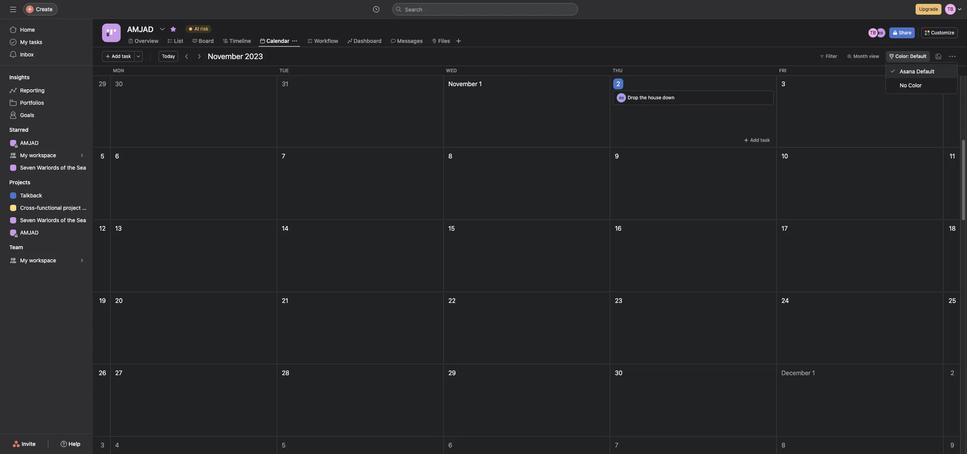 Task type: vqa. For each thing, say whether or not it's contained in the screenshot.


Task type: describe. For each thing, give the bounding box(es) containing it.
messages
[[397, 38, 423, 44]]

asana default link
[[886, 64, 958, 78]]

show options image
[[159, 26, 166, 32]]

save options image
[[936, 53, 942, 60]]

0 horizontal spatial 29
[[99, 80, 106, 87]]

goals link
[[5, 109, 88, 121]]

portfolios
[[20, 99, 44, 106]]

projects element
[[0, 176, 93, 241]]

down
[[663, 95, 675, 101]]

1 horizontal spatial 2
[[951, 370, 955, 377]]

tb
[[871, 30, 877, 36]]

month view
[[854, 53, 880, 59]]

1 horizontal spatial 7
[[615, 442, 619, 449]]

0 vertical spatial 30
[[115, 80, 123, 87]]

customize button
[[922, 27, 958, 38]]

tab actions image
[[293, 39, 297, 43]]

task for the topmost "add task" button
[[122, 53, 131, 59]]

my workspace link inside teams element
[[5, 255, 88, 267]]

insights
[[9, 74, 30, 80]]

insights element
[[0, 70, 93, 123]]

november 1
[[449, 80, 482, 87]]

workflow
[[314, 38, 338, 44]]

1 horizontal spatial 3
[[782, 80, 786, 87]]

2023
[[245, 52, 263, 61]]

list link
[[168, 37, 183, 45]]

december
[[782, 370, 811, 377]]

28
[[282, 370, 289, 377]]

filter
[[826, 53, 838, 59]]

month view button
[[844, 51, 883, 62]]

my tasks
[[20, 39, 42, 45]]

calendar
[[267, 38, 290, 44]]

add tab image
[[456, 38, 462, 44]]

0 horizontal spatial 5
[[101, 153, 104, 160]]

house
[[648, 95, 662, 101]]

projects
[[9, 179, 30, 186]]

1 for december 1
[[813, 370, 816, 377]]

upgrade
[[920, 6, 939, 12]]

0 vertical spatial 8
[[449, 153, 452, 160]]

1 amjad link from the top
[[5, 137, 88, 149]]

22
[[449, 298, 456, 304]]

amjad for 2nd amjad link from the bottom
[[20, 140, 39, 146]]

messages link
[[391, 37, 423, 45]]

1 horizontal spatial 5
[[282, 442, 286, 449]]

share
[[899, 30, 912, 36]]

workspace for see details, my workspace icon inside starred element
[[29, 152, 56, 159]]

functional
[[37, 205, 62, 211]]

share button
[[890, 27, 916, 38]]

dashboard link
[[348, 37, 382, 45]]

portfolios link
[[5, 97, 88, 109]]

month
[[854, 53, 868, 59]]

sea for amjad
[[77, 164, 86, 171]]

add for the topmost "add task" button
[[112, 53, 121, 59]]

workflow link
[[308, 37, 338, 45]]

26
[[99, 370, 106, 377]]

create button
[[23, 3, 58, 15]]

reporting
[[20, 87, 45, 94]]

help
[[69, 441, 80, 448]]

warlords for amjad
[[37, 164, 59, 171]]

cross-functional project plan link
[[5, 202, 93, 214]]

workspace for see details, my workspace icon within teams element
[[29, 257, 56, 264]]

0 vertical spatial 2
[[617, 80, 621, 87]]

Search tasks, projects, and more text field
[[393, 3, 578, 15]]

asana default
[[900, 68, 935, 74]]

19
[[99, 298, 106, 304]]

15
[[449, 225, 455, 232]]

sea for talkback
[[77, 217, 86, 224]]

global element
[[0, 19, 93, 65]]

files
[[439, 38, 450, 44]]

help button
[[56, 438, 85, 452]]

at risk
[[195, 26, 208, 32]]

projects button
[[0, 179, 30, 186]]

10
[[782, 153, 789, 160]]

filter button
[[817, 51, 841, 62]]

mon
[[113, 68, 124, 74]]

at
[[195, 26, 199, 32]]

overview
[[135, 38, 159, 44]]

teams element
[[0, 241, 93, 269]]

wed
[[446, 68, 457, 74]]

my for my tasks link
[[20, 39, 28, 45]]

insights button
[[0, 74, 30, 81]]

of for talkback
[[61, 217, 66, 224]]

talkback link
[[5, 190, 88, 202]]

1 vertical spatial 30
[[615, 370, 623, 377]]

create
[[36, 6, 53, 12]]

0 vertical spatial add task button
[[102, 51, 135, 62]]

hide sidebar image
[[10, 6, 16, 12]]

seven warlords of the sea for amjad
[[20, 164, 86, 171]]

add task for rightmost "add task" button
[[751, 137, 770, 143]]

asana
[[900, 68, 916, 74]]

the for amjad
[[67, 164, 75, 171]]

today button
[[158, 51, 179, 62]]

color: default
[[896, 53, 927, 59]]

my workspace inside starred element
[[20, 152, 56, 159]]

november for november 2023
[[208, 52, 243, 61]]

invite button
[[7, 438, 41, 452]]

1 vertical spatial 3
[[101, 442, 104, 449]]

invite
[[22, 441, 36, 448]]

24
[[782, 298, 789, 304]]

no
[[900, 82, 907, 88]]

1 horizontal spatial add task button
[[741, 135, 774, 146]]

dashboard
[[354, 38, 382, 44]]

of for amjad
[[61, 164, 66, 171]]

december 1
[[782, 370, 816, 377]]

starred element
[[0, 123, 93, 176]]

my workspace link inside starred element
[[5, 149, 88, 162]]

board
[[199, 38, 214, 44]]

seven warlords of the sea for talkback
[[20, 217, 86, 224]]

inbox
[[20, 51, 34, 58]]

see details, my workspace image for my workspace "link" inside the starred element
[[80, 153, 84, 158]]

timeline link
[[223, 37, 251, 45]]

add task for the topmost "add task" button
[[112, 53, 131, 59]]

default for color: default
[[911, 53, 927, 59]]

0 vertical spatial ex
[[879, 30, 884, 36]]

seven warlords of the sea link for talkback
[[5, 214, 88, 227]]



Task type: locate. For each thing, give the bounding box(es) containing it.
1 vertical spatial 2
[[951, 370, 955, 377]]

1 my workspace from the top
[[20, 152, 56, 159]]

0 vertical spatial see details, my workspace image
[[80, 153, 84, 158]]

1 vertical spatial sea
[[77, 217, 86, 224]]

my
[[20, 39, 28, 45], [20, 152, 28, 159], [20, 257, 28, 264]]

team
[[9, 244, 23, 251]]

amjad link
[[5, 137, 88, 149], [5, 227, 88, 239]]

november
[[208, 52, 243, 61], [449, 80, 478, 87]]

files link
[[432, 37, 450, 45]]

the down project
[[67, 217, 75, 224]]

november for november 1
[[449, 80, 478, 87]]

0 horizontal spatial add task
[[112, 53, 131, 59]]

1 horizontal spatial 1
[[813, 370, 816, 377]]

my tasks link
[[5, 36, 88, 48]]

1 of from the top
[[61, 164, 66, 171]]

2 amjad link from the top
[[5, 227, 88, 239]]

3 my from the top
[[20, 257, 28, 264]]

color:
[[896, 53, 910, 59]]

1 seven warlords of the sea from the top
[[20, 164, 86, 171]]

seven warlords of the sea inside projects element
[[20, 217, 86, 224]]

0 horizontal spatial 3
[[101, 442, 104, 449]]

amjad up team
[[20, 229, 39, 236]]

3 down the fri
[[782, 80, 786, 87]]

customize
[[932, 30, 955, 36]]

more actions image down overview link
[[136, 54, 141, 59]]

1 horizontal spatial 6
[[449, 442, 452, 449]]

1 workspace from the top
[[29, 152, 56, 159]]

1 see details, my workspace image from the top
[[80, 153, 84, 158]]

1 sea from the top
[[77, 164, 86, 171]]

1 seven warlords of the sea link from the top
[[5, 162, 88, 174]]

0 vertical spatial of
[[61, 164, 66, 171]]

13
[[115, 225, 122, 232]]

warlords for talkback
[[37, 217, 59, 224]]

ex
[[879, 30, 884, 36], [619, 95, 624, 101]]

seven warlords of the sea link inside starred element
[[5, 162, 88, 174]]

more actions image right the save options image
[[950, 53, 956, 60]]

amjad inside starred element
[[20, 140, 39, 146]]

2 of from the top
[[61, 217, 66, 224]]

amjad for first amjad link from the bottom of the page
[[20, 229, 39, 236]]

my down team
[[20, 257, 28, 264]]

0 horizontal spatial add task button
[[102, 51, 135, 62]]

no color link
[[886, 78, 958, 92]]

0 vertical spatial 7
[[282, 153, 285, 160]]

amjad link up teams element
[[5, 227, 88, 239]]

0 vertical spatial 5
[[101, 153, 104, 160]]

0 vertical spatial 3
[[782, 80, 786, 87]]

my workspace down team
[[20, 257, 56, 264]]

21
[[282, 298, 288, 304]]

2 see details, my workspace image from the top
[[80, 258, 84, 263]]

timeline
[[229, 38, 251, 44]]

0 vertical spatial warlords
[[37, 164, 59, 171]]

1 vertical spatial my workspace link
[[5, 255, 88, 267]]

30
[[115, 80, 123, 87], [615, 370, 623, 377]]

1 vertical spatial 6
[[449, 442, 452, 449]]

1 my from the top
[[20, 39, 28, 45]]

see details, my workspace image for my workspace "link" inside the teams element
[[80, 258, 84, 263]]

no color
[[900, 82, 922, 88]]

warlords inside projects element
[[37, 217, 59, 224]]

seven warlords of the sea inside starred element
[[20, 164, 86, 171]]

1 seven from the top
[[20, 164, 35, 171]]

seven down cross-
[[20, 217, 35, 224]]

history image
[[373, 6, 379, 12]]

sea
[[77, 164, 86, 171], [77, 217, 86, 224]]

0 vertical spatial 1
[[479, 80, 482, 87]]

my inside teams element
[[20, 257, 28, 264]]

warlords inside starred element
[[37, 164, 59, 171]]

0 vertical spatial 6
[[115, 153, 119, 160]]

1 horizontal spatial task
[[761, 137, 770, 143]]

warlords up the talkback link
[[37, 164, 59, 171]]

7
[[282, 153, 285, 160], [615, 442, 619, 449]]

1 horizontal spatial add
[[751, 137, 760, 143]]

2 amjad from the top
[[20, 229, 39, 236]]

1 vertical spatial task
[[761, 137, 770, 143]]

the up the talkback link
[[67, 164, 75, 171]]

seven
[[20, 164, 35, 171], [20, 217, 35, 224]]

11
[[950, 153, 956, 160]]

seven warlords of the sea link for amjad
[[5, 162, 88, 174]]

0 horizontal spatial 30
[[115, 80, 123, 87]]

drop
[[628, 95, 639, 101]]

0 vertical spatial add
[[112, 53, 121, 59]]

1 vertical spatial amjad link
[[5, 227, 88, 239]]

starred
[[9, 127, 28, 133]]

2 seven warlords of the sea from the top
[[20, 217, 86, 224]]

1 vertical spatial my
[[20, 152, 28, 159]]

0 vertical spatial seven warlords of the sea
[[20, 164, 86, 171]]

2 my workspace link from the top
[[5, 255, 88, 267]]

default up no color link
[[917, 68, 935, 74]]

amjad inside projects element
[[20, 229, 39, 236]]

my workspace link down starred
[[5, 149, 88, 162]]

see details, my workspace image inside starred element
[[80, 153, 84, 158]]

1 horizontal spatial ex
[[879, 30, 884, 36]]

0 vertical spatial task
[[122, 53, 131, 59]]

add
[[112, 53, 121, 59], [751, 137, 760, 143]]

1 vertical spatial seven
[[20, 217, 35, 224]]

default up asana default
[[911, 53, 927, 59]]

next month image
[[196, 53, 203, 60]]

workspace inside starred element
[[29, 152, 56, 159]]

more actions image
[[950, 53, 956, 60], [136, 54, 141, 59]]

2 workspace from the top
[[29, 257, 56, 264]]

1 vertical spatial add task
[[751, 137, 770, 143]]

1 vertical spatial ex
[[619, 95, 624, 101]]

8
[[449, 153, 452, 160], [782, 442, 786, 449]]

see details, my workspace image
[[80, 153, 84, 158], [80, 258, 84, 263]]

1 vertical spatial 8
[[782, 442, 786, 449]]

ex right tb
[[879, 30, 884, 36]]

0 vertical spatial add task
[[112, 53, 131, 59]]

1 warlords from the top
[[37, 164, 59, 171]]

1 horizontal spatial november
[[449, 80, 478, 87]]

seven warlords of the sea up the talkback link
[[20, 164, 86, 171]]

1 vertical spatial 1
[[813, 370, 816, 377]]

1 horizontal spatial 30
[[615, 370, 623, 377]]

seven for amjad
[[20, 164, 35, 171]]

1 vertical spatial see details, my workspace image
[[80, 258, 84, 263]]

my inside global element
[[20, 39, 28, 45]]

1
[[479, 80, 482, 87], [813, 370, 816, 377]]

4
[[115, 442, 119, 449]]

12
[[99, 225, 106, 232]]

default for asana default
[[917, 68, 935, 74]]

of up the talkback link
[[61, 164, 66, 171]]

drop the house down
[[628, 95, 675, 101]]

0 vertical spatial 29
[[99, 80, 106, 87]]

0 vertical spatial my workspace
[[20, 152, 56, 159]]

0 vertical spatial amjad link
[[5, 137, 88, 149]]

0 horizontal spatial 8
[[449, 153, 452, 160]]

seven inside projects element
[[20, 217, 35, 224]]

seven warlords of the sea link down functional
[[5, 214, 88, 227]]

upgrade button
[[916, 4, 942, 15]]

the right drop
[[640, 95, 647, 101]]

talkback
[[20, 192, 42, 199]]

starred button
[[0, 126, 28, 134]]

see details, my workspace image inside teams element
[[80, 258, 84, 263]]

0 vertical spatial seven warlords of the sea link
[[5, 162, 88, 174]]

1 vertical spatial 7
[[615, 442, 619, 449]]

task
[[122, 53, 131, 59], [761, 137, 770, 143]]

31
[[282, 80, 288, 87]]

of inside projects element
[[61, 217, 66, 224]]

0 vertical spatial my
[[20, 39, 28, 45]]

my down starred
[[20, 152, 28, 159]]

1 horizontal spatial 29
[[449, 370, 456, 377]]

0 horizontal spatial november
[[208, 52, 243, 61]]

previous month image
[[184, 53, 190, 60]]

seven inside starred element
[[20, 164, 35, 171]]

color
[[909, 82, 922, 88]]

1 vertical spatial november
[[449, 80, 478, 87]]

2 my workspace from the top
[[20, 257, 56, 264]]

0 vertical spatial the
[[640, 95, 647, 101]]

0 vertical spatial november
[[208, 52, 243, 61]]

1 vertical spatial my workspace
[[20, 257, 56, 264]]

today
[[162, 53, 175, 59]]

3 left "4"
[[101, 442, 104, 449]]

seven warlords of the sea link up the talkback link
[[5, 162, 88, 174]]

ex left drop
[[619, 95, 624, 101]]

1 vertical spatial seven warlords of the sea
[[20, 217, 86, 224]]

the for talkback
[[67, 217, 75, 224]]

2 sea from the top
[[77, 217, 86, 224]]

16
[[615, 225, 622, 232]]

the inside projects element
[[67, 217, 75, 224]]

my workspace down starred
[[20, 152, 56, 159]]

1 vertical spatial workspace
[[29, 257, 56, 264]]

0 horizontal spatial add
[[112, 53, 121, 59]]

seven up projects
[[20, 164, 35, 171]]

workspace
[[29, 152, 56, 159], [29, 257, 56, 264]]

workspace inside teams element
[[29, 257, 56, 264]]

tue
[[280, 68, 289, 74]]

add task button
[[102, 51, 135, 62], [741, 135, 774, 146]]

2 seven from the top
[[20, 217, 35, 224]]

sea inside projects element
[[77, 217, 86, 224]]

1 vertical spatial 5
[[282, 442, 286, 449]]

1 vertical spatial the
[[67, 164, 75, 171]]

list
[[174, 38, 183, 44]]

0 vertical spatial my workspace link
[[5, 149, 88, 162]]

my workspace inside teams element
[[20, 257, 56, 264]]

sea inside starred element
[[77, 164, 86, 171]]

20
[[115, 298, 123, 304]]

view
[[870, 53, 880, 59]]

home link
[[5, 24, 88, 36]]

1 vertical spatial 29
[[449, 370, 456, 377]]

thu
[[613, 68, 623, 74]]

board image
[[107, 28, 116, 38]]

0 horizontal spatial 1
[[479, 80, 482, 87]]

1 vertical spatial of
[[61, 217, 66, 224]]

amjad link down goals link at left
[[5, 137, 88, 149]]

1 vertical spatial amjad
[[20, 229, 39, 236]]

add for rightmost "add task" button
[[751, 137, 760, 143]]

task for rightmost "add task" button
[[761, 137, 770, 143]]

my for my workspace "link" inside the teams element
[[20, 257, 28, 264]]

warlords down cross-functional project plan link
[[37, 217, 59, 224]]

0 horizontal spatial ex
[[619, 95, 624, 101]]

my for my workspace "link" inside the starred element
[[20, 152, 28, 159]]

1 vertical spatial seven warlords of the sea link
[[5, 214, 88, 227]]

0 vertical spatial 9
[[615, 153, 619, 160]]

overview link
[[128, 37, 159, 45]]

0 horizontal spatial 7
[[282, 153, 285, 160]]

seven warlords of the sea link
[[5, 162, 88, 174], [5, 214, 88, 227]]

plan
[[82, 205, 93, 211]]

my inside starred element
[[20, 152, 28, 159]]

0 horizontal spatial 2
[[617, 80, 621, 87]]

of down the cross-functional project plan
[[61, 217, 66, 224]]

november down timeline link
[[208, 52, 243, 61]]

1 horizontal spatial add task
[[751, 137, 770, 143]]

27
[[115, 370, 122, 377]]

project
[[63, 205, 81, 211]]

default inside dropdown button
[[911, 53, 927, 59]]

seven warlords of the sea down the cross-functional project plan
[[20, 217, 86, 224]]

1 vertical spatial add task button
[[741, 135, 774, 146]]

1 for november 1
[[479, 80, 482, 87]]

18
[[950, 225, 956, 232]]

1 horizontal spatial 9
[[951, 442, 955, 449]]

17
[[782, 225, 788, 232]]

november 2023
[[208, 52, 263, 61]]

add task
[[112, 53, 131, 59], [751, 137, 770, 143]]

seven for talkback
[[20, 217, 35, 224]]

6
[[115, 153, 119, 160], [449, 442, 452, 449]]

0 vertical spatial amjad
[[20, 140, 39, 146]]

fri
[[780, 68, 787, 74]]

1 vertical spatial 9
[[951, 442, 955, 449]]

amjad down starred
[[20, 140, 39, 146]]

1 vertical spatial warlords
[[37, 217, 59, 224]]

default
[[911, 53, 927, 59], [917, 68, 935, 74]]

0 horizontal spatial 9
[[615, 153, 619, 160]]

1 horizontal spatial more actions image
[[950, 53, 956, 60]]

0 vertical spatial default
[[911, 53, 927, 59]]

1 vertical spatial add
[[751, 137, 760, 143]]

0 vertical spatial sea
[[77, 164, 86, 171]]

25
[[949, 298, 957, 304]]

november down wed
[[449, 80, 478, 87]]

None text field
[[125, 22, 155, 36]]

my left tasks
[[20, 39, 28, 45]]

remove from starred image
[[170, 26, 176, 32]]

of inside starred element
[[61, 164, 66, 171]]

1 amjad from the top
[[20, 140, 39, 146]]

the inside starred element
[[67, 164, 75, 171]]

2 seven warlords of the sea link from the top
[[5, 214, 88, 227]]

calendar link
[[260, 37, 290, 45]]

my workspace link down team
[[5, 255, 88, 267]]

1 my workspace link from the top
[[5, 149, 88, 162]]

0 vertical spatial seven
[[20, 164, 35, 171]]

29
[[99, 80, 106, 87], [449, 370, 456, 377]]

color: default button
[[886, 51, 931, 62]]

inbox link
[[5, 48, 88, 61]]

0 horizontal spatial 6
[[115, 153, 119, 160]]

2 warlords from the top
[[37, 217, 59, 224]]

0 vertical spatial workspace
[[29, 152, 56, 159]]

0 horizontal spatial more actions image
[[136, 54, 141, 59]]

risk
[[201, 26, 208, 32]]

1 horizontal spatial 8
[[782, 442, 786, 449]]

0 horizontal spatial task
[[122, 53, 131, 59]]

2 vertical spatial my
[[20, 257, 28, 264]]

home
[[20, 26, 35, 33]]

2
[[617, 80, 621, 87], [951, 370, 955, 377]]

seven warlords of the sea
[[20, 164, 86, 171], [20, 217, 86, 224]]

2 vertical spatial the
[[67, 217, 75, 224]]

23
[[615, 298, 623, 304]]

2 my from the top
[[20, 152, 28, 159]]

1 vertical spatial default
[[917, 68, 935, 74]]



